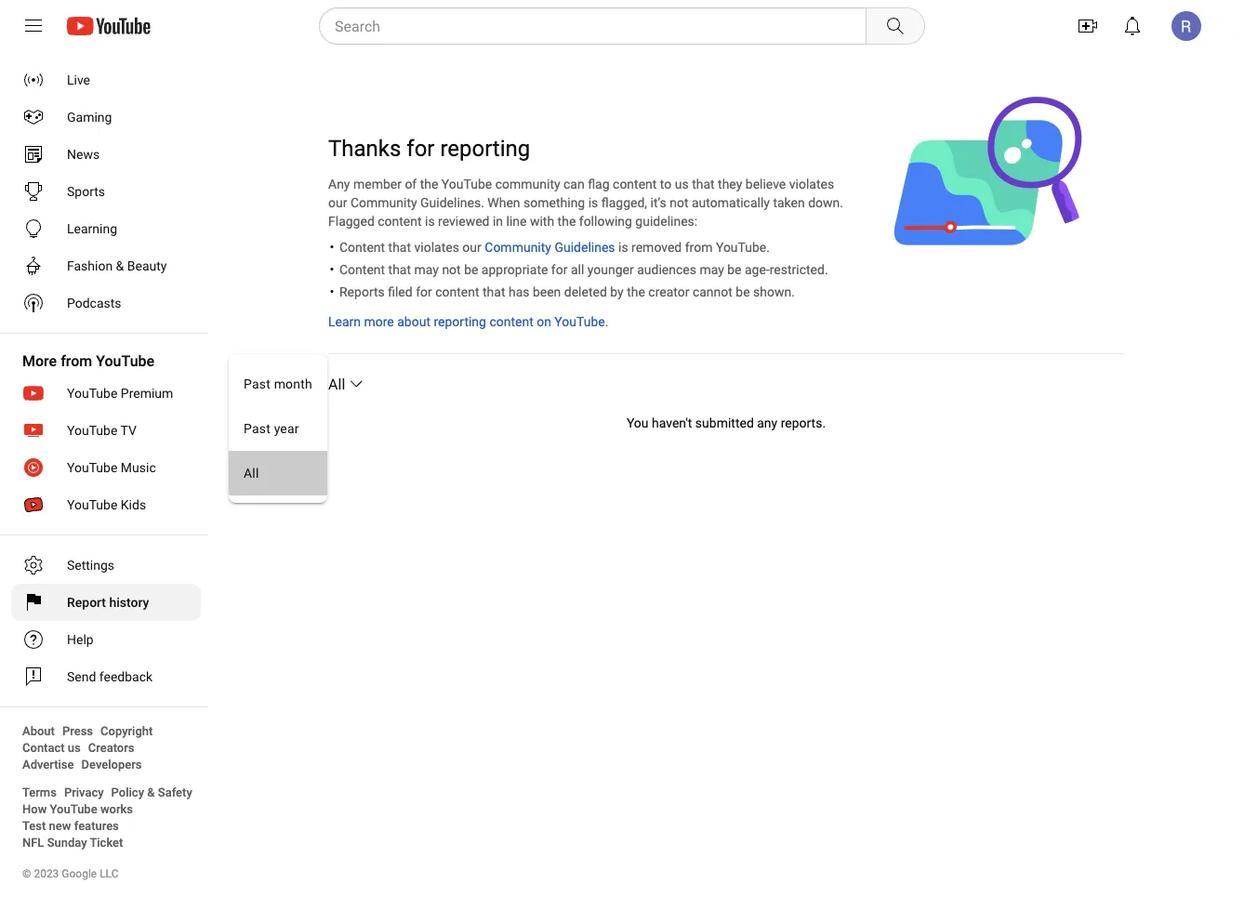 Task type: vqa. For each thing, say whether or not it's contained in the screenshot.
Lawman:
no



Task type: describe. For each thing, give the bounding box(es) containing it.
guidelines.
[[420, 195, 484, 210]]

llc
[[100, 868, 119, 881]]

be left age-
[[728, 262, 742, 277]]

fashion
[[67, 258, 113, 273]]

terms link
[[22, 784, 57, 801]]

be down age-
[[736, 284, 750, 300]]

more
[[364, 314, 394, 329]]

press link
[[62, 723, 93, 739]]

0 horizontal spatial is
[[425, 213, 435, 229]]

advertise
[[22, 758, 74, 772]]

sunday
[[47, 836, 87, 850]]

feedback
[[99, 669, 153, 685]]

content up flagged,
[[613, 176, 657, 192]]

© 2023 google llc
[[22, 868, 119, 881]]

safety
[[158, 786, 192, 799]]

something
[[524, 195, 585, 210]]

0 horizontal spatial youtube.
[[555, 314, 609, 329]]

google
[[62, 868, 97, 881]]

youtube left kids
[[67, 497, 118, 513]]

been
[[533, 284, 561, 300]]

deleted
[[564, 284, 607, 300]]

cannot
[[693, 284, 733, 300]]

features
[[74, 819, 119, 833]]

0 horizontal spatial &
[[116, 258, 124, 273]]

learning
[[67, 221, 117, 236]]

about press copyright contact us creators advertise developers
[[22, 724, 153, 772]]

all
[[571, 262, 584, 277]]

not inside content that violates our community guidelines is removed from youtube. content that may not be appropriate for all younger audiences may be age-restricted. reports filed for content that has been deleted by the creator cannot be shown.
[[442, 262, 461, 277]]

ticket
[[90, 836, 123, 850]]

following
[[579, 213, 632, 229]]

sports
[[67, 184, 105, 199]]

all for all dropdown button
[[328, 375, 346, 393]]

past year link
[[229, 406, 327, 451]]

believe
[[746, 176, 786, 192]]

you haven't submitted any reports.
[[627, 415, 826, 431]]

guidelines
[[555, 240, 615, 255]]

all for all link
[[244, 466, 259, 481]]

youtube premium
[[67, 386, 173, 401]]

flag
[[588, 176, 610, 192]]

all button
[[328, 373, 368, 395]]

the inside content that violates our community guidelines is removed from youtube. content that may not be appropriate for all younger audiences may be age-restricted. reports filed for content that has been deleted by the creator cannot be shown.
[[627, 284, 645, 300]]

0 vertical spatial reporting
[[440, 135, 530, 162]]

taken
[[773, 195, 805, 210]]

line
[[506, 213, 527, 229]]

report
[[67, 595, 106, 610]]

about
[[22, 724, 55, 738]]

privacy link
[[64, 784, 104, 801]]

haven't
[[652, 415, 692, 431]]

more from youtube
[[22, 352, 155, 370]]

creators
[[88, 741, 134, 755]]

history
[[109, 595, 149, 610]]

youtube music
[[67, 460, 156, 475]]

shown.
[[753, 284, 795, 300]]

month
[[274, 376, 312, 392]]

content down of
[[378, 213, 422, 229]]

how
[[22, 802, 47, 816]]

how youtube works link
[[22, 801, 133, 818]]

community inside content that violates our community guidelines is removed from youtube. content that may not be appropriate for all younger audiences may be age-restricted. reports filed for content that has been deleted by the creator cannot be shown.
[[485, 240, 552, 255]]

can
[[564, 176, 585, 192]]

advertise link
[[22, 756, 74, 773]]

automatically
[[692, 195, 770, 210]]

from inside content that violates our community guidelines is removed from youtube. content that may not be appropriate for all younger audiences may be age-restricted. reports filed for content that has been deleted by the creator cannot be shown.
[[685, 240, 713, 255]]

year
[[274, 421, 299, 436]]

thanks for reporting
[[328, 135, 530, 162]]

works
[[100, 802, 133, 816]]

past for past month
[[244, 376, 271, 392]]

all link
[[229, 451, 327, 496]]

Search text field
[[335, 14, 862, 38]]

podcasts
[[67, 295, 121, 311]]

report history
[[67, 595, 149, 610]]

developers
[[81, 758, 142, 772]]

nfl
[[22, 836, 44, 850]]

thanks
[[328, 135, 401, 162]]

they
[[718, 176, 743, 192]]

send feedback
[[67, 669, 153, 685]]

new
[[49, 819, 71, 833]]

privacy
[[64, 786, 104, 799]]

by
[[610, 284, 624, 300]]

test
[[22, 819, 46, 833]]

is inside content that violates our community guidelines is removed from youtube. content that may not be appropriate for all younger audiences may be age-restricted. reports filed for content that has been deleted by the creator cannot be shown.
[[619, 240, 628, 255]]

more
[[22, 352, 57, 370]]

avatar image image
[[1172, 11, 1202, 41]]

you
[[627, 415, 649, 431]]

down.
[[808, 195, 844, 210]]

news
[[67, 147, 100, 162]]

learn more about reporting content on youtube.
[[328, 314, 609, 329]]

any
[[757, 415, 778, 431]]

to
[[660, 176, 672, 192]]

filed
[[388, 284, 413, 300]]

youtube inside "terms privacy policy & safety how youtube works test new features nfl sunday ticket"
[[50, 802, 97, 816]]

has
[[509, 284, 530, 300]]

2023
[[34, 868, 59, 881]]

removed
[[632, 240, 682, 255]]

youtube left tv
[[67, 423, 118, 438]]

terms privacy policy & safety how youtube works test new features nfl sunday ticket
[[22, 786, 192, 850]]

violates inside any member of the youtube community can flag content to us that they believe violates our community guidelines. when something is flagged, it's not automatically taken down. flagged content is reviewed in line with the following guidelines:
[[789, 176, 834, 192]]



Task type: locate. For each thing, give the bounding box(es) containing it.
1 vertical spatial violates
[[414, 240, 459, 255]]

None search field
[[286, 7, 929, 45]]

2 past from the top
[[244, 421, 271, 436]]

community
[[495, 176, 560, 192]]

is down guidelines.
[[425, 213, 435, 229]]

0 horizontal spatial community
[[351, 195, 417, 210]]

1 horizontal spatial youtube.
[[716, 240, 770, 255]]

for
[[407, 135, 435, 162], [551, 262, 568, 277], [416, 284, 432, 300]]

youtube up guidelines.
[[442, 176, 492, 192]]

list box inside all group
[[229, 354, 327, 503]]

&
[[116, 258, 124, 273], [147, 786, 155, 799]]

content
[[613, 176, 657, 192], [378, 213, 422, 229], [435, 284, 480, 300], [490, 314, 534, 329]]

0 vertical spatial for
[[407, 135, 435, 162]]

youtube kids
[[67, 497, 146, 513]]

1 horizontal spatial from
[[685, 240, 713, 255]]

1 vertical spatial from
[[61, 352, 92, 370]]

1 horizontal spatial our
[[463, 240, 482, 255]]

test new features link
[[22, 818, 119, 834]]

reporting up community
[[440, 135, 530, 162]]

press
[[62, 724, 93, 738]]

2 vertical spatial for
[[416, 284, 432, 300]]

past left month on the top left
[[244, 376, 271, 392]]

0 horizontal spatial all
[[244, 466, 259, 481]]

not right it's
[[670, 195, 689, 210]]

0 horizontal spatial not
[[442, 262, 461, 277]]

0 vertical spatial all
[[328, 375, 346, 393]]

us inside any member of the youtube community can flag content to us that they believe violates our community guidelines. when something is flagged, it's not automatically taken down. flagged content is reviewed in line with the following guidelines:
[[675, 176, 689, 192]]

list box
[[229, 354, 327, 503]]

our down reviewed
[[463, 240, 482, 255]]

youtube inside any member of the youtube community can flag content to us that they believe violates our community guidelines. when something is flagged, it's not automatically taken down. flagged content is reviewed in line with the following guidelines:
[[442, 176, 492, 192]]

flagged,
[[602, 195, 647, 210]]

youtube down the youtube tv
[[67, 460, 118, 475]]

reports
[[340, 284, 385, 300]]

youtube up the youtube premium
[[96, 352, 155, 370]]

youtube tv
[[67, 423, 137, 438]]

1 horizontal spatial is
[[588, 195, 598, 210]]

0 vertical spatial violates
[[789, 176, 834, 192]]

settings
[[67, 558, 114, 573]]

0 vertical spatial &
[[116, 258, 124, 273]]

1 vertical spatial not
[[442, 262, 461, 277]]

youtube.
[[716, 240, 770, 255], [555, 314, 609, 329]]

that
[[692, 176, 715, 192], [388, 240, 411, 255], [388, 262, 411, 277], [483, 284, 505, 300]]

copyright
[[101, 724, 153, 738]]

1 horizontal spatial not
[[670, 195, 689, 210]]

reports.
[[781, 415, 826, 431]]

reviewed
[[438, 213, 490, 229]]

developers link
[[81, 756, 142, 773]]

that inside any member of the youtube community can flag content to us that they believe violates our community guidelines. when something is flagged, it's not automatically taken down. flagged content is reviewed in line with the following guidelines:
[[692, 176, 715, 192]]

from up 'audiences'
[[685, 240, 713, 255]]

content
[[340, 240, 385, 255], [340, 262, 385, 277]]

past for past year
[[244, 421, 271, 436]]

age-
[[745, 262, 770, 277]]

content that violates our community guidelines is removed from youtube. content that may not be appropriate for all younger audiences may be age-restricted. reports filed for content that has been deleted by the creator cannot be shown.
[[340, 240, 828, 300]]

1 vertical spatial community
[[485, 240, 552, 255]]

1 horizontal spatial us
[[675, 176, 689, 192]]

1 vertical spatial us
[[68, 741, 81, 755]]

policy & safety link
[[111, 784, 192, 801]]

youtube down more from youtube
[[67, 386, 118, 401]]

for up of
[[407, 135, 435, 162]]

with
[[530, 213, 555, 229]]

1 vertical spatial all
[[244, 466, 259, 481]]

1 vertical spatial reporting
[[434, 314, 486, 329]]

us right to on the top right of the page
[[675, 176, 689, 192]]

all down past year
[[244, 466, 259, 481]]

past month
[[244, 376, 312, 392]]

1 horizontal spatial violates
[[789, 176, 834, 192]]

1 horizontal spatial &
[[147, 786, 155, 799]]

of
[[405, 176, 417, 192]]

live
[[67, 72, 90, 87]]

learn more about reporting content on youtube. link
[[328, 313, 609, 331]]

2 content from the top
[[340, 262, 385, 277]]

content down flagged at the top left of the page
[[340, 240, 385, 255]]

from right more
[[61, 352, 92, 370]]

& right policy
[[147, 786, 155, 799]]

about link
[[22, 723, 55, 739]]

youtube kids link
[[11, 486, 201, 524], [11, 486, 201, 524]]

submitted
[[696, 415, 754, 431]]

0 vertical spatial content
[[340, 240, 385, 255]]

learning link
[[11, 210, 201, 247], [11, 210, 201, 247]]

0 vertical spatial us
[[675, 176, 689, 192]]

0 horizontal spatial us
[[68, 741, 81, 755]]

any member of the youtube community can flag content to us that they believe violates our community guidelines. when something is flagged, it's not automatically taken down. flagged content is reviewed in line with the following guidelines:
[[328, 176, 847, 229]]

content inside content that violates our community guidelines is removed from youtube. content that may not be appropriate for all younger audiences may be age-restricted. reports filed for content that has been deleted by the creator cannot be shown.
[[435, 284, 480, 300]]

reporting right about
[[434, 314, 486, 329]]

& inside "terms privacy policy & safety how youtube works test new features nfl sunday ticket"
[[147, 786, 155, 799]]

2 horizontal spatial is
[[619, 240, 628, 255]]

1 vertical spatial for
[[551, 262, 568, 277]]

for left all
[[551, 262, 568, 277]]

1 horizontal spatial community
[[485, 240, 552, 255]]

be
[[464, 262, 478, 277], [728, 262, 742, 277], [736, 284, 750, 300]]

0 horizontal spatial violates
[[414, 240, 459, 255]]

past month link
[[229, 362, 327, 406]]

help link
[[11, 621, 201, 659], [11, 621, 201, 659]]

all right month on the top left
[[328, 375, 346, 393]]

policy
[[111, 786, 144, 799]]

1 past from the top
[[244, 376, 271, 392]]

may up cannot
[[700, 262, 724, 277]]

past year
[[244, 421, 299, 436]]

1 vertical spatial &
[[147, 786, 155, 799]]

2 vertical spatial the
[[627, 284, 645, 300]]

community inside any member of the youtube community can flag content to us that they believe violates our community guidelines. when something is flagged, it's not automatically taken down. flagged content is reviewed in line with the following guidelines:
[[351, 195, 417, 210]]

0 horizontal spatial the
[[420, 176, 438, 192]]

1 vertical spatial the
[[558, 213, 576, 229]]

1 horizontal spatial the
[[558, 213, 576, 229]]

©
[[22, 868, 31, 881]]

creators link
[[88, 739, 134, 756]]

1 may from the left
[[414, 262, 439, 277]]

when
[[488, 195, 521, 210]]

our down the any
[[328, 195, 347, 210]]

community down member
[[351, 195, 417, 210]]

the
[[420, 176, 438, 192], [558, 213, 576, 229], [627, 284, 645, 300]]

us down press on the left bottom of the page
[[68, 741, 81, 755]]

not
[[670, 195, 689, 210], [442, 262, 461, 277]]

not inside any member of the youtube community can flag content to us that they believe violates our community guidelines. when something is flagged, it's not automatically taken down. flagged content is reviewed in line with the following guidelines:
[[670, 195, 689, 210]]

premium
[[121, 386, 173, 401]]

community
[[351, 195, 417, 210], [485, 240, 552, 255]]

youtube. down deleted
[[555, 314, 609, 329]]

violates down reviewed
[[414, 240, 459, 255]]

terms
[[22, 786, 57, 799]]

youtube. inside content that violates our community guidelines is removed from youtube. content that may not be appropriate for all younger audiences may be age-restricted. reports filed for content that has been deleted by the creator cannot be shown.
[[716, 240, 770, 255]]

0 vertical spatial not
[[670, 195, 689, 210]]

the right of
[[420, 176, 438, 192]]

reporting inside learn more about reporting content on youtube. link
[[434, 314, 486, 329]]

copyright link
[[101, 723, 153, 739]]

1 vertical spatial is
[[425, 213, 435, 229]]

not down reviewed
[[442, 262, 461, 277]]

1 vertical spatial content
[[340, 262, 385, 277]]

audiences
[[637, 262, 697, 277]]

0 vertical spatial past
[[244, 376, 271, 392]]

violates up down.
[[789, 176, 834, 192]]

1 content from the top
[[340, 240, 385, 255]]

all inside dropdown button
[[328, 375, 346, 393]]

our inside any member of the youtube community can flag content to us that they believe violates our community guidelines. when something is flagged, it's not automatically taken down. flagged content is reviewed in line with the following guidelines:
[[328, 195, 347, 210]]

is down flag
[[588, 195, 598, 210]]

flagged
[[328, 213, 375, 229]]

past left year
[[244, 421, 271, 436]]

contact us link
[[22, 739, 81, 756]]

& left beauty
[[116, 258, 124, 273]]

is up the younger
[[619, 240, 628, 255]]

may up about
[[414, 262, 439, 277]]

younger
[[588, 262, 634, 277]]

1 vertical spatial youtube.
[[555, 314, 609, 329]]

0 vertical spatial from
[[685, 240, 713, 255]]

us
[[675, 176, 689, 192], [68, 741, 81, 755]]

list box containing past month
[[229, 354, 327, 503]]

community guidelines link
[[485, 238, 615, 257]]

0 horizontal spatial from
[[61, 352, 92, 370]]

1 vertical spatial our
[[463, 240, 482, 255]]

it's
[[651, 195, 667, 210]]

kids
[[121, 497, 146, 513]]

sports link
[[11, 173, 201, 210], [11, 173, 201, 210]]

all group
[[229, 345, 368, 513]]

2 may from the left
[[700, 262, 724, 277]]

1 vertical spatial past
[[244, 421, 271, 436]]

guidelines:
[[636, 213, 698, 229]]

beauty
[[127, 258, 167, 273]]

0 horizontal spatial our
[[328, 195, 347, 210]]

youtube. up age-
[[716, 240, 770, 255]]

be left appropriate
[[464, 262, 478, 277]]

in
[[493, 213, 503, 229]]

youtube up test new features 'link'
[[50, 802, 97, 816]]

send
[[67, 669, 96, 685]]

the right 'by'
[[627, 284, 645, 300]]

gaming
[[67, 109, 112, 125]]

0 vertical spatial our
[[328, 195, 347, 210]]

0 vertical spatial the
[[420, 176, 438, 192]]

about
[[397, 314, 431, 329]]

1 horizontal spatial may
[[700, 262, 724, 277]]

content up learn more about reporting content on youtube. at left top
[[435, 284, 480, 300]]

our inside content that violates our community guidelines is removed from youtube. content that may not be appropriate for all younger audiences may be age-restricted. reports filed for content that has been deleted by the creator cannot be shown.
[[463, 240, 482, 255]]

0 vertical spatial community
[[351, 195, 417, 210]]

0 horizontal spatial may
[[414, 262, 439, 277]]

us inside about press copyright contact us creators advertise developers
[[68, 741, 81, 755]]

content up reports
[[340, 262, 385, 277]]

is
[[588, 195, 598, 210], [425, 213, 435, 229], [619, 240, 628, 255]]

content down the has
[[490, 314, 534, 329]]

the down something
[[558, 213, 576, 229]]

restricted.
[[770, 262, 828, 277]]

0 vertical spatial is
[[588, 195, 598, 210]]

0 vertical spatial youtube.
[[716, 240, 770, 255]]

all
[[328, 375, 346, 393], [244, 466, 259, 481]]

violates inside content that violates our community guidelines is removed from youtube. content that may not be appropriate for all younger audiences may be age-restricted. reports filed for content that has been deleted by the creator cannot be shown.
[[414, 240, 459, 255]]

nfl sunday ticket link
[[22, 834, 123, 851]]

community up appropriate
[[485, 240, 552, 255]]

for right filed
[[416, 284, 432, 300]]

2 horizontal spatial the
[[627, 284, 645, 300]]

2 vertical spatial is
[[619, 240, 628, 255]]

fashion & beauty
[[67, 258, 167, 273]]

1 horizontal spatial all
[[328, 375, 346, 393]]

help
[[67, 632, 94, 647]]



